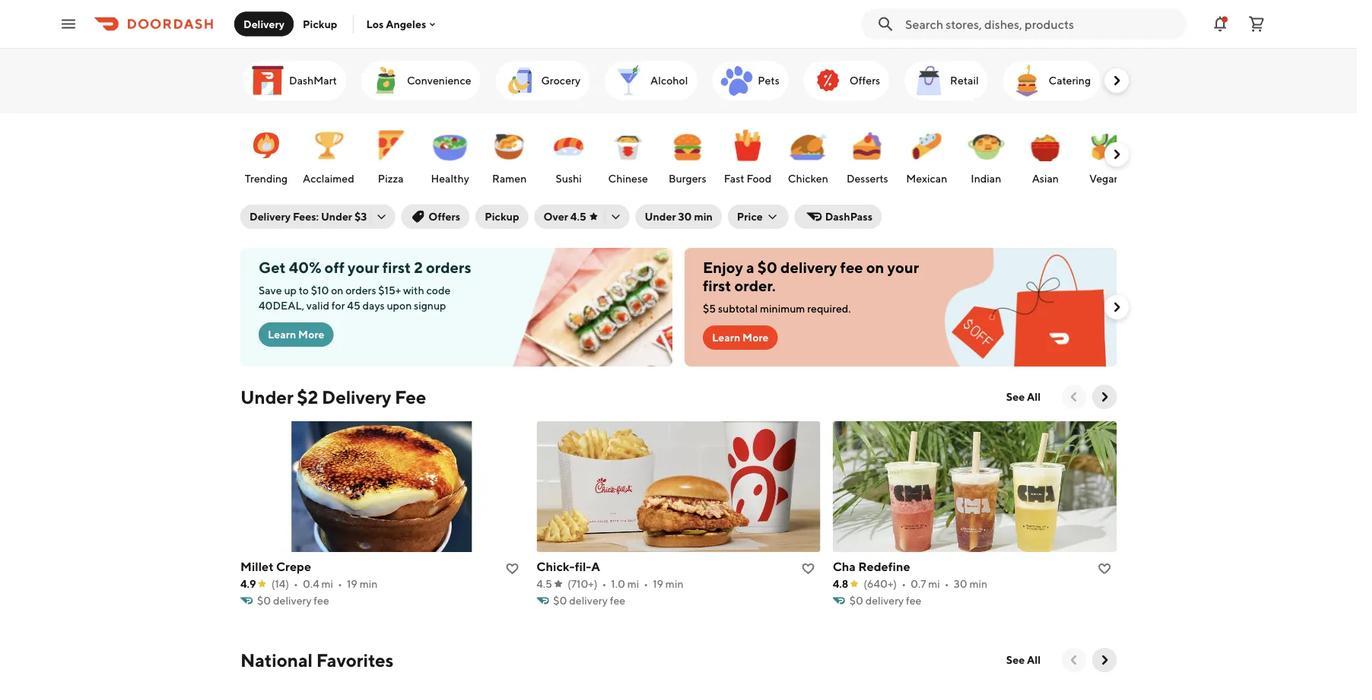 Task type: locate. For each thing, give the bounding box(es) containing it.
fee down 0.4
[[314, 595, 329, 607]]

delivery
[[781, 259, 838, 277], [273, 595, 312, 607], [570, 595, 608, 607], [866, 595, 904, 607]]

1 vertical spatial pickup
[[485, 210, 519, 223]]

fee for chick-fil-a
[[610, 595, 626, 607]]

see all for under $2 delivery fee
[[1007, 391, 1041, 403]]

see all left previous button of carousel icon
[[1007, 654, 1041, 667]]

2 19 from the left
[[653, 578, 664, 591]]

next button of carousel image
[[1110, 73, 1125, 88], [1110, 300, 1125, 315], [1098, 390, 1113, 405]]

mi right the 0.7
[[929, 578, 941, 591]]

0 horizontal spatial on
[[331, 284, 344, 297]]

mi for millet crepe
[[322, 578, 333, 591]]

convenience image
[[368, 62, 404, 99]]

1 see all link from the top
[[998, 385, 1050, 409]]

6 • from the left
[[945, 578, 950, 591]]

see left previous button of carousel image
[[1007, 391, 1025, 403]]

delivery down (710+)
[[570, 595, 608, 607]]

min down burgers
[[694, 210, 713, 223]]

retail
[[951, 74, 979, 87]]

1 horizontal spatial more
[[743, 331, 769, 344]]

delivery right $0
[[781, 259, 838, 277]]

delivery button
[[234, 12, 294, 36]]

40deal,
[[259, 299, 304, 312]]

$​0 delivery fee for redefine
[[850, 595, 922, 607]]

more down 'valid'
[[298, 328, 325, 341]]

2 see from the top
[[1007, 654, 1025, 667]]

4.5 down chick-
[[537, 578, 552, 591]]

see all
[[1007, 391, 1041, 403], [1007, 654, 1041, 667]]

upon
[[387, 299, 412, 312]]

for
[[332, 299, 345, 312]]

0 vertical spatial offers
[[850, 74, 881, 87]]

min for millet crepe
[[360, 578, 378, 591]]

min
[[694, 210, 713, 223], [360, 578, 378, 591], [666, 578, 684, 591], [970, 578, 988, 591]]

0 horizontal spatial pickup button
[[294, 12, 347, 36]]

19 for millet crepe
[[347, 578, 358, 591]]

see
[[1007, 391, 1025, 403], [1007, 654, 1025, 667]]

1 see from the top
[[1007, 391, 1025, 403]]

1 • from the left
[[294, 578, 298, 591]]

0 vertical spatial pickup
[[303, 18, 337, 30]]

0 vertical spatial first
[[383, 259, 411, 277]]

1 vertical spatial on
[[331, 284, 344, 297]]

under for under $2 delivery fee
[[241, 386, 293, 408]]

0 horizontal spatial 19
[[347, 578, 358, 591]]

fee for cha redefine
[[906, 595, 922, 607]]

0 horizontal spatial orders
[[346, 284, 376, 297]]

0 vertical spatial see
[[1007, 391, 1025, 403]]

under 30 min
[[645, 210, 713, 223]]

price button
[[728, 205, 789, 229]]

los
[[366, 18, 384, 30]]

offers right offers image
[[850, 74, 881, 87]]

1 horizontal spatial 19
[[653, 578, 664, 591]]

over 4.5 button
[[535, 205, 630, 229]]

pickup button left los
[[294, 12, 347, 36]]

2 mi from the left
[[628, 578, 640, 591]]

enjoy a $0 delivery fee on your first order. $5 subtotal minimum required.
[[703, 259, 920, 315]]

alcohol
[[651, 74, 688, 87]]

dashpass
[[826, 210, 873, 223]]

delivery down (640+) in the right of the page
[[866, 595, 904, 607]]

1 horizontal spatial learn
[[712, 331, 741, 344]]

2 all from the top
[[1028, 654, 1041, 667]]

30
[[679, 210, 692, 223], [954, 578, 968, 591]]

1 horizontal spatial 4.5
[[571, 210, 587, 223]]

minimum
[[760, 303, 806, 315]]

$​0 delivery fee
[[257, 595, 329, 607], [554, 595, 626, 607], [850, 595, 922, 607]]

0 vertical spatial see all link
[[998, 385, 1050, 409]]

delivery fees: under $3
[[250, 210, 367, 223]]

delivery
[[244, 18, 285, 30], [250, 210, 291, 223], [322, 386, 391, 408]]

more down subtotal
[[743, 331, 769, 344]]

under left $3
[[321, 210, 352, 223]]

1 horizontal spatial pickup button
[[476, 205, 529, 229]]

1 vertical spatial all
[[1028, 654, 1041, 667]]

fee down the 0.7
[[906, 595, 922, 607]]

1 vertical spatial offers
[[429, 210, 461, 223]]

desserts
[[847, 172, 889, 185]]

40%
[[289, 259, 322, 277]]

1 horizontal spatial first
[[703, 277, 732, 295]]

45
[[347, 299, 361, 312]]

0 vertical spatial 4.5
[[571, 210, 587, 223]]

on inside "enjoy a $0 delivery fee on your first order. $5 subtotal minimum required."
[[867, 259, 885, 277]]

0 horizontal spatial $​0 delivery fee
[[257, 595, 329, 607]]

2 $​0 from the left
[[554, 595, 567, 607]]

on inside get 40% off your first 2 orders save up to $10 on orders $15+ with code 40deal, valid for 45 days upon signup
[[331, 284, 344, 297]]

0 horizontal spatial more
[[298, 328, 325, 341]]

previous button of carousel image
[[1067, 390, 1082, 405]]

1 horizontal spatial $​0
[[554, 595, 567, 607]]

learn more button
[[259, 323, 334, 347], [703, 326, 778, 350]]

0 horizontal spatial learn more
[[268, 328, 325, 341]]

fee up required.
[[841, 259, 864, 277]]

first
[[383, 259, 411, 277], [703, 277, 732, 295]]

0 horizontal spatial learn
[[268, 328, 296, 341]]

a
[[592, 560, 600, 574]]

0 horizontal spatial mi
[[322, 578, 333, 591]]

0 horizontal spatial $​0
[[257, 595, 271, 607]]

learn more button down subtotal
[[703, 326, 778, 350]]

delivery right $2 at the bottom left
[[322, 386, 391, 408]]

19 right 0.4
[[347, 578, 358, 591]]

3 $​0 from the left
[[850, 595, 864, 607]]

learn more down subtotal
[[712, 331, 769, 344]]

offers image
[[810, 62, 847, 99]]

food
[[747, 172, 772, 185]]

delivery inside button
[[244, 18, 285, 30]]

4.5 inside over 4.5 button
[[571, 210, 587, 223]]

1 horizontal spatial learn more button
[[703, 326, 778, 350]]

price
[[737, 210, 763, 223]]

30 down burgers
[[679, 210, 692, 223]]

learn more button for up
[[259, 323, 334, 347]]

delivery up dashmart icon at the left top
[[244, 18, 285, 30]]

0 horizontal spatial your
[[348, 259, 380, 277]]

next button of carousel image right previous button of carousel icon
[[1098, 653, 1113, 668]]

mi right 1.0
[[628, 578, 640, 591]]

first down enjoy
[[703, 277, 732, 295]]

los angeles button
[[366, 18, 439, 30]]

offers down the healthy
[[429, 210, 461, 223]]

30 right the 0.7
[[954, 578, 968, 591]]

1 all from the top
[[1028, 391, 1041, 403]]

catering
[[1049, 74, 1091, 87]]

learn more down "40deal,"
[[268, 328, 325, 341]]

2 horizontal spatial $​0 delivery fee
[[850, 595, 922, 607]]

0 horizontal spatial 30
[[679, 210, 692, 223]]

learn
[[268, 328, 296, 341], [712, 331, 741, 344]]

0 horizontal spatial offers
[[429, 210, 461, 223]]

delivery left fees:
[[250, 210, 291, 223]]

$​0 delivery fee for crepe
[[257, 595, 329, 607]]

to
[[299, 284, 309, 297]]

fast food
[[724, 172, 772, 185]]

0 horizontal spatial under
[[241, 386, 293, 408]]

1 horizontal spatial pickup
[[485, 210, 519, 223]]

mi right 0.4
[[322, 578, 333, 591]]

2 horizontal spatial mi
[[929, 578, 941, 591]]

pickup
[[303, 18, 337, 30], [485, 210, 519, 223]]

see all for national favorites
[[1007, 654, 1041, 667]]

4.5
[[571, 210, 587, 223], [537, 578, 552, 591]]

orders up code
[[426, 259, 472, 277]]

see all link for under $2 delivery fee
[[998, 385, 1050, 409]]

ramen
[[493, 172, 527, 185]]

min for chick-fil-a
[[666, 578, 684, 591]]

1 vertical spatial 30
[[954, 578, 968, 591]]

min right 0.4
[[360, 578, 378, 591]]

angeles
[[386, 18, 426, 30]]

• 1.0 mi • 19 min
[[602, 578, 684, 591]]

all
[[1028, 391, 1041, 403], [1028, 654, 1041, 667]]

1 horizontal spatial your
[[888, 259, 920, 277]]

first inside get 40% off your first 2 orders save up to $10 on orders $15+ with code 40deal, valid for 45 days upon signup
[[383, 259, 411, 277]]

$​0 delivery fee down (710+)
[[554, 595, 626, 607]]

your inside "enjoy a $0 delivery fee on your first order. $5 subtotal minimum required."
[[888, 259, 920, 277]]

acclaimed link
[[300, 119, 357, 190]]

learn more button down "40deal,"
[[259, 323, 334, 347]]

min for cha redefine
[[970, 578, 988, 591]]

1 see all from the top
[[1007, 391, 1041, 403]]

next button of carousel image
[[1110, 147, 1125, 162], [1098, 653, 1113, 668]]

delivery down (14)
[[273, 595, 312, 607]]

under $2 delivery fee
[[241, 386, 426, 408]]

code
[[427, 284, 451, 297]]

subtotal
[[718, 303, 758, 315]]

1 vertical spatial 4.5
[[537, 578, 552, 591]]

$​0 delivery fee down (14)
[[257, 595, 329, 607]]

under left $2 at the bottom left
[[241, 386, 293, 408]]

dashmart
[[289, 74, 337, 87]]

1 your from the left
[[348, 259, 380, 277]]

2 your from the left
[[888, 259, 920, 277]]

your inside get 40% off your first 2 orders save up to $10 on orders $15+ with code 40deal, valid for 45 days upon signup
[[348, 259, 380, 277]]

favorites
[[316, 650, 394, 671]]

all left previous button of carousel icon
[[1028, 654, 1041, 667]]

more for up
[[298, 328, 325, 341]]

1 horizontal spatial learn more
[[712, 331, 769, 344]]

2 see all from the top
[[1007, 654, 1041, 667]]

enjoy
[[703, 259, 744, 277]]

retail link
[[905, 61, 988, 100]]

grocery image
[[502, 62, 538, 99]]

signup
[[414, 299, 446, 312]]

1 vertical spatial next button of carousel image
[[1110, 300, 1125, 315]]

2 horizontal spatial $​0
[[850, 595, 864, 607]]

up
[[284, 284, 297, 297]]

$​0 for millet
[[257, 595, 271, 607]]

3 $​0 delivery fee from the left
[[850, 595, 922, 607]]

0 vertical spatial all
[[1028, 391, 1041, 403]]

$​0 down millet
[[257, 595, 271, 607]]

0 vertical spatial 30
[[679, 210, 692, 223]]

chicken
[[788, 172, 829, 185]]

fee down 1.0
[[610, 595, 626, 607]]

$15+
[[379, 284, 401, 297]]

see all link left previous button of carousel image
[[998, 385, 1050, 409]]

2 • from the left
[[338, 578, 342, 591]]

dashmart image
[[250, 62, 286, 99]]

0 vertical spatial on
[[867, 259, 885, 277]]

under inside button
[[645, 210, 676, 223]]

offers
[[850, 74, 881, 87], [429, 210, 461, 223]]

$​0 delivery fee down (640+) in the right of the page
[[850, 595, 922, 607]]

all for national favorites
[[1028, 654, 1041, 667]]

your
[[348, 259, 380, 277], [888, 259, 920, 277]]

0 vertical spatial orders
[[426, 259, 472, 277]]

first left 2
[[383, 259, 411, 277]]

• left the 0.7
[[902, 578, 906, 591]]

5 • from the left
[[902, 578, 906, 591]]

min inside button
[[694, 210, 713, 223]]

1 horizontal spatial orders
[[426, 259, 472, 277]]

0 vertical spatial see all
[[1007, 391, 1041, 403]]

on down dashpass
[[867, 259, 885, 277]]

learn down "40deal,"
[[268, 328, 296, 341]]

1 vertical spatial first
[[703, 277, 732, 295]]

1 horizontal spatial on
[[867, 259, 885, 277]]

next button of carousel image up the vegan
[[1110, 147, 1125, 162]]

crepe
[[276, 560, 311, 574]]

1 19 from the left
[[347, 578, 358, 591]]

3 mi from the left
[[929, 578, 941, 591]]

2 see all link from the top
[[998, 648, 1050, 673]]

1 vertical spatial see
[[1007, 654, 1025, 667]]

all left previous button of carousel image
[[1028, 391, 1041, 403]]

4.5 right over
[[571, 210, 587, 223]]

delivery for chick-fil-a
[[570, 595, 608, 607]]

1 vertical spatial delivery
[[250, 210, 291, 223]]

1 $​0 from the left
[[257, 595, 271, 607]]

pickup left los
[[303, 18, 337, 30]]

19 right 1.0
[[653, 578, 664, 591]]

0 vertical spatial pickup button
[[294, 12, 347, 36]]

orders up the 45
[[346, 284, 376, 297]]

2 horizontal spatial under
[[645, 210, 676, 223]]

• right 1.0
[[644, 578, 649, 591]]

0 horizontal spatial first
[[383, 259, 411, 277]]

under
[[321, 210, 352, 223], [645, 210, 676, 223], [241, 386, 293, 408]]

more
[[298, 328, 325, 341], [743, 331, 769, 344]]

see all left previous button of carousel image
[[1007, 391, 1041, 403]]

pickup down ramen
[[485, 210, 519, 223]]

• left 1.0
[[602, 578, 607, 591]]

see left previous button of carousel icon
[[1007, 654, 1025, 667]]

2 $​0 delivery fee from the left
[[554, 595, 626, 607]]

1 vertical spatial see all link
[[998, 648, 1050, 673]]

1 horizontal spatial $​0 delivery fee
[[554, 595, 626, 607]]

19 for chick-fil-a
[[653, 578, 664, 591]]

cha
[[833, 560, 856, 574]]

order.
[[735, 277, 776, 295]]

min right the 0.7
[[970, 578, 988, 591]]

learn more
[[268, 328, 325, 341], [712, 331, 769, 344]]

$​0
[[257, 595, 271, 607], [554, 595, 567, 607], [850, 595, 864, 607]]

pickup button down ramen
[[476, 205, 529, 229]]

fee
[[395, 386, 426, 408]]

on up for
[[331, 284, 344, 297]]

$​0 down cha
[[850, 595, 864, 607]]

• left 0.4
[[294, 578, 298, 591]]

see all link
[[998, 385, 1050, 409], [998, 648, 1050, 673]]

1 horizontal spatial mi
[[628, 578, 640, 591]]

see for under $2 delivery fee
[[1007, 391, 1025, 403]]

orders
[[426, 259, 472, 277], [346, 284, 376, 297]]

Store search: begin typing to search for stores available on DoorDash text field
[[906, 16, 1178, 32]]

0 vertical spatial delivery
[[244, 18, 285, 30]]

1 vertical spatial see all
[[1007, 654, 1041, 667]]

get 40% off your first 2 orders save up to $10 on orders $15+ with code 40deal, valid for 45 days upon signup
[[259, 259, 472, 312]]

retail image
[[911, 62, 948, 99]]

fil-
[[575, 560, 592, 574]]

• right 0.4
[[338, 578, 342, 591]]

delivery for delivery
[[244, 18, 285, 30]]

• right the 0.7
[[945, 578, 950, 591]]

valid
[[307, 299, 330, 312]]

1 $​0 delivery fee from the left
[[257, 595, 329, 607]]

$​0 down chick-
[[554, 595, 567, 607]]

1 mi from the left
[[322, 578, 333, 591]]

0 horizontal spatial learn more button
[[259, 323, 334, 347]]

min right 1.0
[[666, 578, 684, 591]]

under down burgers
[[645, 210, 676, 223]]

learn down subtotal
[[712, 331, 741, 344]]

delivery inside "enjoy a $0 delivery fee on your first order. $5 subtotal minimum required."
[[781, 259, 838, 277]]

see all link left previous button of carousel icon
[[998, 648, 1050, 673]]



Task type: describe. For each thing, give the bounding box(es) containing it.
(640+)
[[864, 578, 897, 591]]

indian
[[971, 172, 1002, 185]]

catering link
[[1004, 61, 1101, 100]]

dashpass button
[[795, 205, 882, 229]]

national favorites
[[241, 650, 394, 671]]

with
[[403, 284, 424, 297]]

trending link
[[241, 119, 292, 190]]

mexican
[[907, 172, 948, 185]]

healthy
[[431, 172, 469, 185]]

pets link
[[713, 61, 789, 100]]

1.0
[[611, 578, 626, 591]]

learn more for order.
[[712, 331, 769, 344]]

open menu image
[[59, 15, 78, 33]]

$0
[[758, 259, 778, 277]]

0 vertical spatial next button of carousel image
[[1110, 73, 1125, 88]]

2 vertical spatial next button of carousel image
[[1098, 390, 1113, 405]]

chick-
[[537, 560, 575, 574]]

grocery
[[542, 74, 581, 87]]

30 inside button
[[679, 210, 692, 223]]

dashmart link
[[244, 61, 346, 100]]

4 • from the left
[[644, 578, 649, 591]]

burgers
[[669, 172, 707, 185]]

• 0.4 mi • 19 min
[[294, 578, 378, 591]]

learn more for up
[[268, 328, 325, 341]]

fees:
[[293, 210, 319, 223]]

offers link
[[804, 61, 890, 100]]

millet
[[241, 560, 274, 574]]

1 horizontal spatial 30
[[954, 578, 968, 591]]

more for order.
[[743, 331, 769, 344]]

save
[[259, 284, 282, 297]]

$​0 delivery fee for fil-
[[554, 595, 626, 607]]

1 vertical spatial pickup button
[[476, 205, 529, 229]]

delivery for millet crepe
[[273, 595, 312, 607]]

1 horizontal spatial offers
[[850, 74, 881, 87]]

get
[[259, 259, 286, 277]]

los angeles
[[366, 18, 426, 30]]

national favorites link
[[241, 648, 394, 673]]

chinese
[[609, 172, 648, 185]]

(14)
[[271, 578, 289, 591]]

(710+)
[[568, 578, 598, 591]]

$​0 for chick-
[[554, 595, 567, 607]]

$3
[[355, 210, 367, 223]]

alcohol image
[[611, 62, 648, 99]]

over 4.5
[[544, 210, 587, 223]]

mi for cha redefine
[[929, 578, 941, 591]]

off
[[325, 259, 345, 277]]

3 • from the left
[[602, 578, 607, 591]]

see for national favorites
[[1007, 654, 1025, 667]]

asian
[[1033, 172, 1059, 185]]

learn for save
[[268, 328, 296, 341]]

over
[[544, 210, 569, 223]]

trending
[[245, 172, 288, 185]]

offers inside button
[[429, 210, 461, 223]]

1 horizontal spatial under
[[321, 210, 352, 223]]

under 30 min button
[[636, 205, 722, 229]]

under for under 30 min
[[645, 210, 676, 223]]

days
[[363, 299, 385, 312]]

first inside "enjoy a $0 delivery fee on your first order. $5 subtotal minimum required."
[[703, 277, 732, 295]]

pets image
[[719, 62, 755, 99]]

learn more button for order.
[[703, 326, 778, 350]]

delivery for delivery fees: under $3
[[250, 210, 291, 223]]

0 horizontal spatial 4.5
[[537, 578, 552, 591]]

fee inside "enjoy a $0 delivery fee on your first order. $5 subtotal minimum required."
[[841, 259, 864, 277]]

1 vertical spatial orders
[[346, 284, 376, 297]]

fast
[[724, 172, 745, 185]]

1 vertical spatial next button of carousel image
[[1098, 653, 1113, 668]]

2
[[414, 259, 423, 277]]

$10
[[311, 284, 329, 297]]

acclaimed
[[303, 172, 354, 185]]

see all link for national favorites
[[998, 648, 1050, 673]]

delivery for cha redefine
[[866, 595, 904, 607]]

offers button
[[401, 205, 470, 229]]

national
[[241, 650, 313, 671]]

vegan
[[1090, 172, 1121, 185]]

4.8
[[833, 578, 849, 591]]

pets
[[758, 74, 780, 87]]

required.
[[808, 303, 851, 315]]

convenience
[[407, 74, 472, 87]]

all for under $2 delivery fee
[[1028, 391, 1041, 403]]

learn for first
[[712, 331, 741, 344]]

0 items, open order cart image
[[1248, 15, 1266, 33]]

previous button of carousel image
[[1067, 653, 1082, 668]]

0 horizontal spatial pickup
[[303, 18, 337, 30]]

chick-fil-a
[[537, 560, 600, 574]]

notification bell image
[[1212, 15, 1230, 33]]

mi for chick-fil-a
[[628, 578, 640, 591]]

redefine
[[859, 560, 911, 574]]

0.4
[[303, 578, 319, 591]]

$​0 for cha
[[850, 595, 864, 607]]

$5
[[703, 303, 716, 315]]

millet crepe
[[241, 560, 311, 574]]

$2
[[297, 386, 318, 408]]

cha redefine
[[833, 560, 911, 574]]

grocery link
[[496, 61, 590, 100]]

convenience link
[[361, 61, 481, 100]]

pizza
[[378, 172, 404, 185]]

under $2 delivery fee link
[[241, 385, 426, 409]]

catering image
[[1010, 62, 1046, 99]]

0.7
[[911, 578, 927, 591]]

alcohol link
[[605, 61, 697, 100]]

fee for millet crepe
[[314, 595, 329, 607]]

a
[[747, 259, 755, 277]]

0 vertical spatial next button of carousel image
[[1110, 147, 1125, 162]]

2 vertical spatial delivery
[[322, 386, 391, 408]]



Task type: vqa. For each thing, say whether or not it's contained in the screenshot.
Chicken
yes



